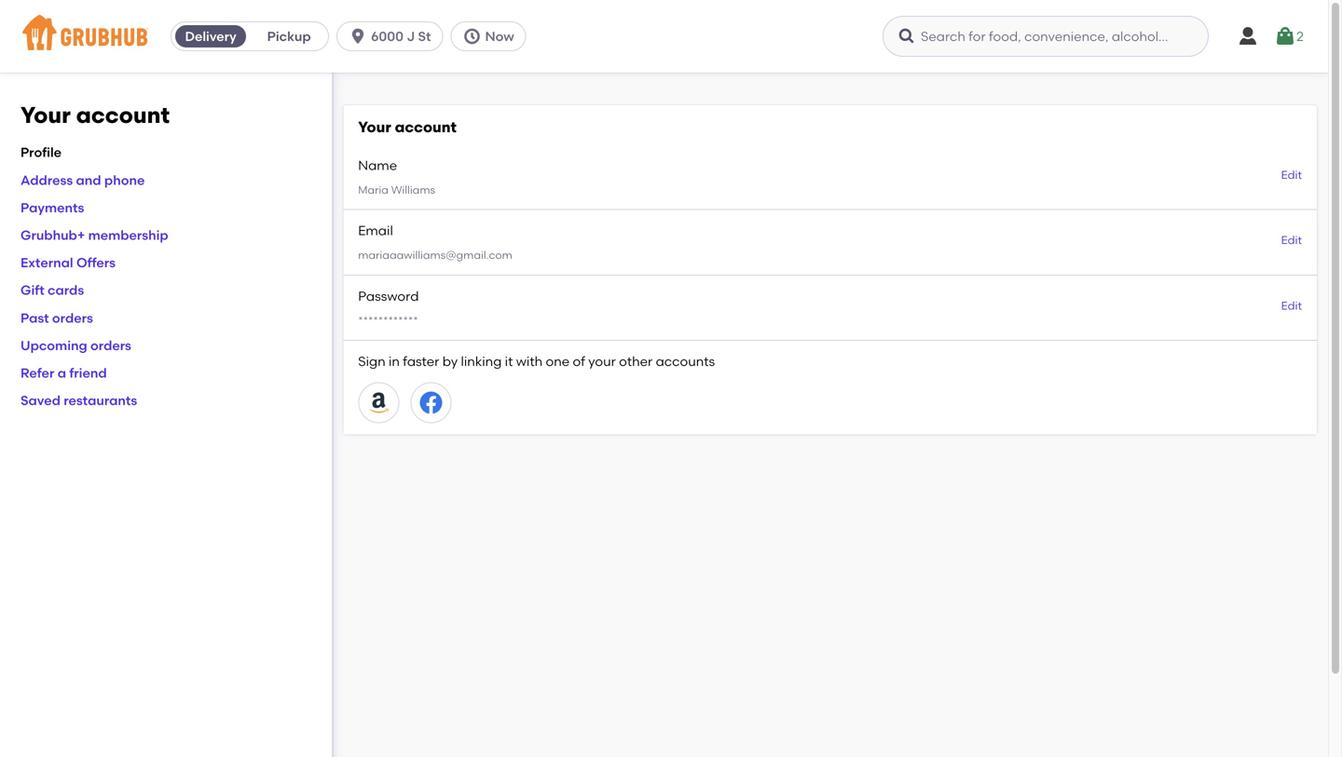 Task type: locate. For each thing, give the bounding box(es) containing it.
edit
[[1281, 168, 1302, 182], [1281, 234, 1302, 247], [1281, 299, 1302, 313]]

svg image for 6000 j st
[[349, 27, 367, 46]]

2 edit button from the top
[[1281, 233, 1302, 249]]

1 horizontal spatial account
[[395, 118, 457, 136]]

past orders link
[[21, 310, 93, 326]]

sign in faster by linking it with one of your other accounts
[[358, 354, 715, 370]]

orders
[[52, 310, 93, 326], [90, 338, 131, 354]]

orders up upcoming orders
[[52, 310, 93, 326]]

svg image inside 6000 j st button
[[349, 27, 367, 46]]

restaurants
[[64, 393, 137, 409]]

edit button for password
[[1281, 298, 1302, 314]]

1 horizontal spatial your account
[[358, 118, 457, 136]]

by
[[442, 354, 458, 370]]

maria williams
[[358, 183, 435, 197]]

account up phone
[[76, 102, 170, 129]]

1 edit from the top
[[1281, 168, 1302, 182]]

0 horizontal spatial account
[[76, 102, 170, 129]]

account up name
[[395, 118, 457, 136]]

name
[[358, 158, 397, 173]]

edit button
[[1281, 167, 1302, 183], [1281, 233, 1302, 249], [1281, 298, 1302, 314]]

your
[[588, 354, 616, 370]]

2 edit from the top
[[1281, 234, 1302, 247]]

maria
[[358, 183, 389, 197]]

phone
[[104, 172, 145, 188]]

refer
[[21, 365, 54, 381]]

payments link
[[21, 200, 84, 216]]

past orders
[[21, 310, 93, 326]]

friend
[[69, 365, 107, 381]]

login with facebook image
[[420, 392, 442, 414]]

6000
[[371, 28, 404, 44]]

svg image inside now button
[[463, 27, 481, 46]]

other
[[619, 354, 653, 370]]

profile
[[21, 145, 62, 161]]

st
[[418, 28, 431, 44]]

refer a friend
[[21, 365, 107, 381]]

edit for password
[[1281, 299, 1302, 313]]

1 vertical spatial edit button
[[1281, 233, 1302, 249]]

account
[[76, 102, 170, 129], [395, 118, 457, 136]]

1 edit button from the top
[[1281, 167, 1302, 183]]

linking
[[461, 354, 502, 370]]

1 horizontal spatial your
[[358, 118, 391, 136]]

your account up name
[[358, 118, 457, 136]]

your account form
[[343, 105, 1317, 435]]

address
[[21, 172, 73, 188]]

external offers
[[21, 255, 116, 271]]

password
[[358, 288, 419, 304]]

3 edit button from the top
[[1281, 298, 1302, 314]]

address and phone link
[[21, 172, 145, 188]]

2
[[1297, 28, 1304, 44]]

email
[[358, 223, 393, 239]]

0 vertical spatial edit
[[1281, 168, 1302, 182]]

1 vertical spatial orders
[[90, 338, 131, 354]]

address and phone
[[21, 172, 145, 188]]

your
[[21, 102, 71, 129], [358, 118, 391, 136]]

external offers link
[[21, 255, 116, 271]]

your up profile link
[[21, 102, 71, 129]]

0 vertical spatial edit button
[[1281, 167, 1302, 183]]

2 vertical spatial edit
[[1281, 299, 1302, 313]]

j
[[407, 28, 415, 44]]

your up name
[[358, 118, 391, 136]]

pickup button
[[250, 21, 328, 51]]

edit button for name
[[1281, 167, 1302, 183]]

edit button for email
[[1281, 233, 1302, 249]]

your account
[[21, 102, 170, 129], [358, 118, 457, 136]]

sign
[[358, 354, 386, 370]]

0 horizontal spatial your
[[21, 102, 71, 129]]

saved restaurants
[[21, 393, 137, 409]]

orders up friend
[[90, 338, 131, 354]]

of
[[573, 354, 585, 370]]

main navigation navigation
[[0, 0, 1328, 73]]

mariaaawilliams@gmail.com
[[358, 249, 513, 262]]

0 vertical spatial orders
[[52, 310, 93, 326]]

login with amazon image
[[367, 392, 390, 414]]

upcoming orders
[[21, 338, 131, 354]]

svg image
[[1237, 25, 1259, 48]]

2 vertical spatial edit button
[[1281, 298, 1302, 314]]

saved
[[21, 393, 60, 409]]

svg image
[[1274, 25, 1297, 48], [349, 27, 367, 46], [463, 27, 481, 46], [898, 27, 916, 46]]

3 edit from the top
[[1281, 299, 1302, 313]]

your account up and
[[21, 102, 170, 129]]

svg image inside 2 button
[[1274, 25, 1297, 48]]

1 vertical spatial edit
[[1281, 234, 1302, 247]]

grubhub+
[[21, 227, 85, 243]]



Task type: vqa. For each thing, say whether or not it's contained in the screenshot.
the left JUN LUNG MAHWAH
no



Task type: describe. For each thing, give the bounding box(es) containing it.
2 button
[[1274, 20, 1304, 53]]

delivery
[[185, 28, 237, 44]]

cards
[[48, 283, 84, 298]]

in
[[389, 354, 400, 370]]

svg image for 2
[[1274, 25, 1297, 48]]

membership
[[88, 227, 168, 243]]

upcoming orders link
[[21, 338, 131, 354]]

one
[[546, 354, 570, 370]]

account inside form
[[395, 118, 457, 136]]

0 horizontal spatial your account
[[21, 102, 170, 129]]

now
[[485, 28, 514, 44]]

delivery button
[[172, 21, 250, 51]]

upcoming
[[21, 338, 87, 354]]

6000 j st
[[371, 28, 431, 44]]

orders for upcoming orders
[[90, 338, 131, 354]]

now button
[[451, 21, 534, 51]]

gift cards link
[[21, 283, 84, 298]]

profile link
[[21, 145, 62, 161]]

with
[[516, 354, 543, 370]]

a
[[58, 365, 66, 381]]

************
[[358, 314, 418, 327]]

6000 j st button
[[337, 21, 451, 51]]

orders for past orders
[[52, 310, 93, 326]]

grubhub+ membership link
[[21, 227, 168, 243]]

external
[[21, 255, 73, 271]]

offers
[[76, 255, 116, 271]]

faster
[[403, 354, 439, 370]]

gift
[[21, 283, 44, 298]]

edit for name
[[1281, 168, 1302, 182]]

accounts
[[656, 354, 715, 370]]

saved restaurants link
[[21, 393, 137, 409]]

payments
[[21, 200, 84, 216]]

gift cards
[[21, 283, 84, 298]]

svg image for now
[[463, 27, 481, 46]]

edit for email
[[1281, 234, 1302, 247]]

and
[[76, 172, 101, 188]]

grubhub+ membership
[[21, 227, 168, 243]]

your account inside form
[[358, 118, 457, 136]]

Search for food, convenience, alcohol... search field
[[883, 16, 1209, 57]]

williams
[[391, 183, 435, 197]]

pickup
[[267, 28, 311, 44]]

it
[[505, 354, 513, 370]]

refer a friend link
[[21, 365, 107, 381]]

your inside form
[[358, 118, 391, 136]]

past
[[21, 310, 49, 326]]



